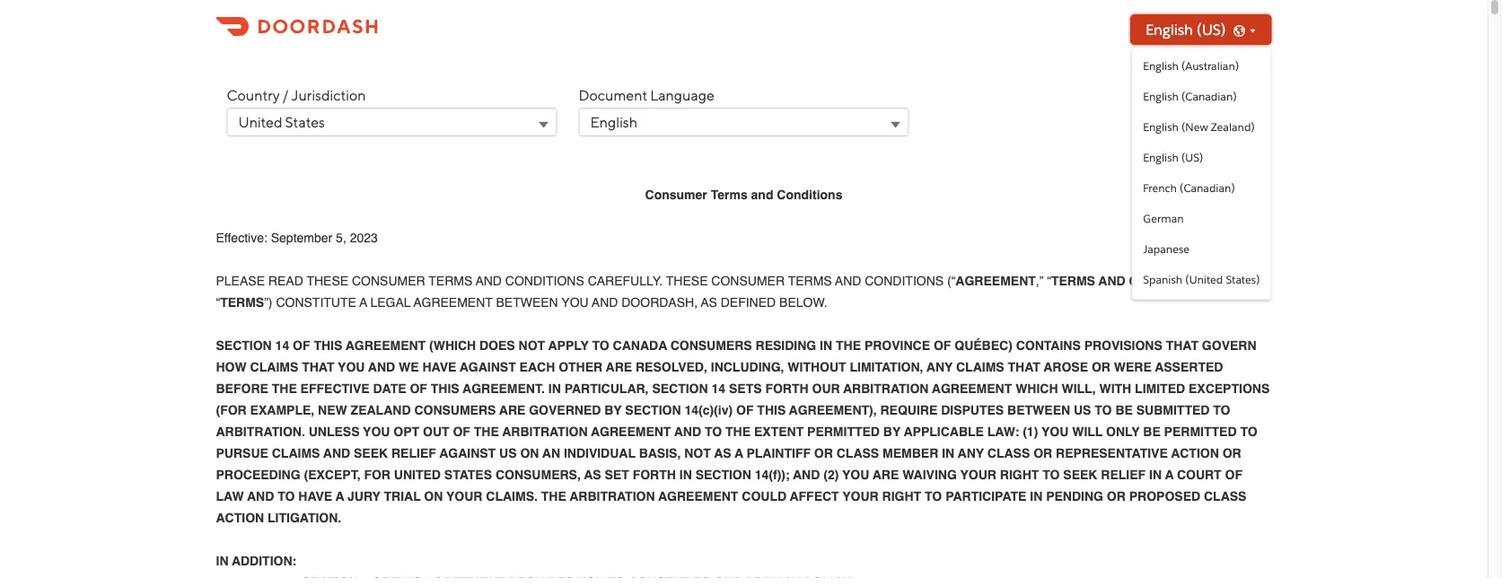 Task type: describe. For each thing, give the bounding box(es) containing it.
and
[[751, 188, 774, 202]]

constitute
[[276, 296, 356, 310]]

below.
[[780, 296, 828, 310]]

a down (except,
[[336, 490, 344, 504]]

agreement up disputes
[[932, 382, 1013, 396]]

1 horizontal spatial not
[[685, 446, 711, 461]]

in left addition:
[[216, 554, 229, 569]]

were
[[1115, 360, 1152, 375]]

0 horizontal spatial your
[[447, 490, 483, 504]]

affect
[[790, 490, 840, 504]]

you right (1)
[[1042, 425, 1069, 439]]

1 vertical spatial this
[[431, 382, 460, 396]]

example,
[[250, 403, 315, 418]]

with
[[1100, 382, 1132, 396]]

without
[[788, 360, 847, 375]]

english (canadian)
[[1144, 90, 1238, 104]]

opt
[[394, 425, 420, 439]]

date
[[373, 382, 407, 396]]

Country / Jurisdiction button
[[227, 108, 557, 137]]

section up could
[[696, 468, 752, 482]]

(new
[[1182, 120, 1209, 134]]

spanish (united states)
[[1144, 273, 1261, 287]]

0 vertical spatial action
[[1172, 446, 1220, 461]]

0 horizontal spatial consumers
[[414, 403, 496, 418]]

(us) inside english (us) dropdown button
[[1197, 20, 1227, 39]]

0 vertical spatial against
[[460, 360, 516, 375]]

agreement up we
[[346, 339, 426, 353]]

2 vertical spatial as
[[584, 468, 602, 482]]

section 14 of this agreement (which does not apply to canada consumers residing in the province of québec) contains provisions that govern how claims that you and we have against each other are resolved, including, without limitation, any claims that arose or were asserted before the effective date of this agreement. in particular, section 14 sets forth our arbitration agreement which will, with limited exceptions (for example, new zealand consumers are governed by section 14(c)(iv) of this agreement), require disputes between us to be submitted to arbitration. unless you opt out of the arbitration agreement and to the extent permitted by applicable law: (1) you will only be permitted to pursue claims and seek relief against us on an individual basis, not as a plaintiff or class member in any class or representative action or proceeding (except, for united states consumers, as set forth in section 14(f)); and (2) you are waiving your right to seek relief in a court of law and to have a jury trial on your claims. the arbitration agreement could affect your right to participate in pending or proposed class action litigation.
[[216, 339, 1270, 526]]

addition:
[[232, 554, 297, 569]]

2 horizontal spatial class
[[1205, 490, 1247, 504]]

agreement),
[[790, 403, 877, 418]]

0 vertical spatial between
[[496, 296, 558, 310]]

will
[[1073, 425, 1103, 439]]

0 vertical spatial are
[[606, 360, 633, 375]]

(canadian) for english (canadian)
[[1182, 90, 1238, 104]]

applicable
[[904, 425, 984, 439]]

arbitration.
[[216, 425, 305, 439]]

basis,
[[639, 446, 681, 461]]

extent
[[755, 425, 804, 439]]

submitted
[[1137, 403, 1210, 418]]

limited
[[1136, 382, 1186, 396]]

english for english (us) link
[[1144, 151, 1179, 165]]

0 horizontal spatial not
[[519, 339, 545, 353]]

2 vertical spatial arbitration
[[570, 490, 655, 504]]

you down zealand
[[363, 425, 390, 439]]

1 vertical spatial as
[[715, 446, 732, 461]]

english (australian) link
[[1133, 51, 1272, 82]]

you right (2)
[[843, 468, 870, 482]]

consumer terms and conditions
[[645, 188, 843, 202]]

1 horizontal spatial have
[[423, 360, 457, 375]]

agreement up québec)
[[956, 274, 1036, 288]]

including,
[[711, 360, 785, 375]]

law:
[[988, 425, 1020, 439]]

language
[[651, 87, 715, 104]]

conditions
[[777, 188, 843, 202]]

the up example,
[[272, 382, 297, 396]]

a left plaintiff
[[735, 446, 744, 461]]

united
[[394, 468, 441, 482]]

legal
[[370, 296, 411, 310]]

(canadian) for french (canadian)
[[1180, 181, 1236, 195]]

set
[[605, 468, 630, 482]]

1 vertical spatial on
[[424, 490, 443, 504]]

sets
[[729, 382, 762, 396]]

a left legal at bottom left
[[360, 296, 367, 310]]

terms down please
[[220, 296, 264, 310]]

govern
[[1203, 339, 1257, 353]]

in up proposed
[[1150, 468, 1162, 482]]

provisions
[[1085, 339, 1163, 353]]

country
[[227, 87, 280, 104]]

of right out at the left
[[453, 425, 471, 439]]

individual
[[564, 446, 636, 461]]

of down sets
[[737, 403, 754, 418]]

2 horizontal spatial your
[[961, 468, 997, 482]]

1 conditions from the left
[[506, 274, 585, 288]]

zealand
[[351, 403, 411, 418]]

0 vertical spatial on
[[520, 446, 539, 461]]

french (canadian)
[[1144, 181, 1236, 195]]

1 these from the left
[[307, 274, 349, 288]]

member
[[883, 446, 939, 461]]

exceptions
[[1189, 382, 1270, 396]]

in up the "without"
[[820, 339, 833, 353]]

english (us) button
[[1131, 14, 1272, 45]]

1 horizontal spatial class
[[988, 446, 1031, 461]]

does
[[480, 339, 515, 353]]

québec)
[[955, 339, 1013, 353]]

or "
[[216, 274, 1231, 310]]

0 horizontal spatial have
[[299, 490, 333, 504]]

(us) inside english (us) link
[[1182, 151, 1204, 165]]

1 vertical spatial are
[[499, 403, 526, 418]]

spanish (united states) link
[[1133, 265, 1272, 296]]

of down we
[[410, 382, 428, 396]]

please
[[216, 274, 265, 288]]

5,
[[336, 231, 347, 245]]

agreement up basis,
[[591, 425, 671, 439]]

(which
[[429, 339, 476, 353]]

doordash,
[[622, 296, 698, 310]]

english for english (canadian) link
[[1144, 90, 1179, 104]]

consumer
[[645, 188, 708, 202]]

read
[[268, 274, 303, 288]]

trial
[[384, 490, 421, 504]]

carefully.
[[588, 274, 663, 288]]

2023
[[350, 231, 378, 245]]

french (canadian) link
[[1133, 173, 1272, 204]]

terms ") constitute a legal agreement between you and doordash, as defined below.
[[220, 296, 828, 310]]

" inside or "
[[216, 296, 220, 310]]

terms
[[711, 188, 748, 202]]

document language
[[579, 87, 715, 104]]

0 horizontal spatial that
[[302, 360, 335, 375]]

japanese link
[[1133, 234, 1272, 265]]

0 vertical spatial us
[[1074, 403, 1092, 418]]

united states
[[239, 114, 325, 131]]

english (new zealand) link
[[1133, 112, 1272, 143]]

we
[[399, 360, 419, 375]]

you up effective
[[338, 360, 365, 375]]

english for english (new zealand) link
[[1144, 120, 1179, 134]]

section down the resolved,
[[653, 382, 708, 396]]

the down consumers,
[[541, 490, 567, 504]]

the up the "without"
[[836, 339, 862, 353]]

("
[[948, 274, 956, 288]]

english inside dropdown button
[[1146, 20, 1194, 39]]

in up governed
[[549, 382, 561, 396]]

disputes
[[942, 403, 1004, 418]]

a up proposed
[[1166, 468, 1174, 482]]

in down applicable
[[943, 446, 955, 461]]

english (canadian) link
[[1133, 82, 1272, 112]]

unless
[[309, 425, 360, 439]]

governed
[[529, 403, 601, 418]]

0 vertical spatial forth
[[766, 382, 809, 396]]

1 vertical spatial seek
[[1064, 468, 1098, 482]]

province
[[865, 339, 931, 353]]

september
[[271, 231, 333, 245]]

how
[[216, 360, 247, 375]]

section up basis,
[[626, 403, 681, 418]]

/
[[283, 87, 289, 104]]

1 vertical spatial english (us)
[[1144, 151, 1204, 165]]

1 ," from the left
[[1036, 274, 1044, 288]]



Task type: locate. For each thing, give the bounding box(es) containing it.
0 vertical spatial consumers
[[671, 339, 752, 353]]

against up states
[[440, 446, 496, 461]]

german
[[1144, 212, 1184, 226]]

effective
[[301, 382, 370, 396]]

menu containing english (australian)
[[1133, 51, 1272, 296]]

apply
[[549, 339, 589, 353]]

court
[[1178, 468, 1222, 482]]

Document Language button
[[579, 108, 910, 137]]

or right pending
[[1107, 490, 1126, 504]]

are down agreement.
[[499, 403, 526, 418]]

action up court
[[1172, 446, 1220, 461]]

0 vertical spatial be
[[1116, 403, 1134, 418]]

1 vertical spatial 14
[[712, 382, 726, 396]]

,"
[[1036, 274, 1044, 288], [1209, 274, 1216, 288]]

on down united
[[424, 490, 443, 504]]

that up effective
[[302, 360, 335, 375]]

arbitration down set
[[570, 490, 655, 504]]

english (new zealand)
[[1144, 120, 1256, 134]]

against
[[460, 360, 516, 375], [440, 446, 496, 461]]

0 horizontal spatial right
[[883, 490, 922, 504]]

agreement
[[956, 274, 1036, 288], [414, 296, 493, 310], [346, 339, 426, 353], [932, 382, 1013, 396], [591, 425, 671, 439], [659, 490, 739, 504]]

2 permitted from the left
[[1165, 425, 1237, 439]]

not up each
[[519, 339, 545, 353]]

1 vertical spatial not
[[685, 446, 711, 461]]

" down please
[[216, 296, 220, 310]]

14 up the 14(c)(iv) on the bottom left
[[712, 382, 726, 396]]

" up contains
[[1048, 274, 1052, 288]]

1 horizontal spatial relief
[[1102, 468, 1146, 482]]

conditions up terms ") constitute a legal agreement between you and doordash, as defined below.
[[506, 274, 585, 288]]

out
[[423, 425, 450, 439]]

consumer
[[352, 274, 425, 288], [712, 274, 785, 288]]

claims down québec)
[[957, 360, 1005, 375]]

in down basis,
[[680, 468, 692, 482]]

0 horizontal spatial any
[[927, 360, 953, 375]]

(us) down (new
[[1182, 151, 1204, 165]]

0 horizontal spatial by
[[605, 403, 622, 418]]

" terms and conditions ,"
[[1048, 274, 1216, 288]]

1 horizontal spatial action
[[1172, 446, 1220, 461]]

1 horizontal spatial this
[[431, 382, 460, 396]]

have down (which
[[423, 360, 457, 375]]

you up "apply"
[[562, 296, 589, 310]]

1 horizontal spatial your
[[843, 490, 879, 504]]

on left an
[[520, 446, 539, 461]]

the
[[836, 339, 862, 353], [272, 382, 297, 396], [474, 425, 499, 439], [726, 425, 751, 439], [541, 490, 567, 504]]

2 horizontal spatial that
[[1167, 339, 1199, 353]]

0 vertical spatial relief
[[392, 446, 436, 461]]

english (us) up "french"
[[1144, 151, 1204, 165]]

english down "document"
[[591, 114, 638, 131]]

the down agreement.
[[474, 425, 499, 439]]

(us) up (australian)
[[1197, 20, 1227, 39]]

in
[[820, 339, 833, 353], [549, 382, 561, 396], [943, 446, 955, 461], [680, 468, 692, 482], [1150, 468, 1162, 482], [1031, 490, 1043, 504], [216, 554, 229, 569]]

0 vertical spatial right
[[1001, 468, 1040, 482]]

1 vertical spatial "
[[216, 296, 220, 310]]

conditions down japanese
[[1130, 274, 1209, 288]]

1 horizontal spatial "
[[1048, 274, 1052, 288]]

1 vertical spatial (us)
[[1182, 151, 1204, 165]]

canada
[[613, 339, 667, 353]]

english up english (canadian)
[[1144, 59, 1179, 73]]

arose
[[1044, 360, 1089, 375]]

2 consumer from the left
[[712, 274, 785, 288]]

as down individual
[[584, 468, 602, 482]]

document
[[579, 87, 648, 104]]

english for english (australian) link at right top
[[1144, 59, 1179, 73]]

to
[[592, 339, 610, 353], [1095, 403, 1113, 418], [1214, 403, 1231, 418], [705, 425, 722, 439], [1241, 425, 1258, 439], [1043, 468, 1060, 482], [278, 490, 295, 504], [925, 490, 943, 504]]

1 horizontal spatial right
[[1001, 468, 1040, 482]]

1 horizontal spatial forth
[[766, 382, 809, 396]]

japanese
[[1144, 243, 1190, 256]]

14
[[275, 339, 289, 353], [712, 382, 726, 396]]

(canadian) down (australian)
[[1182, 90, 1238, 104]]

0 horizontal spatial are
[[499, 403, 526, 418]]

consumers up including,
[[671, 339, 752, 353]]

english (us) inside dropdown button
[[1146, 20, 1227, 39]]

0 horizontal spatial forth
[[633, 468, 676, 482]]

or down exceptions
[[1223, 446, 1242, 461]]

1 vertical spatial any
[[958, 446, 985, 461]]

1 permitted from the left
[[808, 425, 880, 439]]

right
[[1001, 468, 1040, 482], [883, 490, 922, 504]]

resolved,
[[636, 360, 708, 375]]

0 vertical spatial 14
[[275, 339, 289, 353]]

plaintiff
[[747, 446, 811, 461]]

or down (1)
[[1034, 446, 1053, 461]]

1 horizontal spatial are
[[606, 360, 633, 375]]

(australian)
[[1182, 59, 1240, 73]]

consumer up defined
[[712, 274, 785, 288]]

pursue
[[216, 446, 268, 461]]

not
[[519, 339, 545, 353], [685, 446, 711, 461]]

each
[[520, 360, 555, 375]]

2 horizontal spatial this
[[758, 403, 786, 418]]

consumers up out at the left
[[414, 403, 496, 418]]

english up english (australian)
[[1146, 20, 1194, 39]]

0 vertical spatial have
[[423, 360, 457, 375]]

not right basis,
[[685, 446, 711, 461]]

as down the 14(c)(iv) on the bottom left
[[715, 446, 732, 461]]

0 horizontal spatial 14
[[275, 339, 289, 353]]

0 horizontal spatial on
[[424, 490, 443, 504]]

2 vertical spatial are
[[873, 468, 899, 482]]

0 vertical spatial any
[[927, 360, 953, 375]]

you
[[562, 296, 589, 310], [338, 360, 365, 375], [363, 425, 390, 439], [1042, 425, 1069, 439], [843, 468, 870, 482]]

claims up before
[[250, 360, 298, 375]]

claims
[[250, 360, 298, 375], [957, 360, 1005, 375], [272, 446, 320, 461]]

14(f));
[[755, 468, 790, 482]]

between inside section 14 of this agreement (which does not apply to canada consumers residing in the province of québec) contains provisions that govern how claims that you and we have against each other are resolved, including, without limitation, any claims that arose or were asserted before the effective date of this agreement. in particular, section 14 sets forth our arbitration agreement which will, with limited exceptions (for example, new zealand consumers are governed by section 14(c)(iv) of this agreement), require disputes between us to be submitted to arbitration. unless you opt out of the arbitration agreement and to the extent permitted by applicable law: (1) you will only be permitted to pursue claims and seek relief against us on an individual basis, not as a plaintiff or class member in any class or representative action or proceeding (except, for united states consumers, as set forth in section 14(f)); and (2) you are waiving your right to seek relief in a court of law and to have a jury trial on your claims. the arbitration agreement could affect your right to participate in pending or proposed class action litigation.
[[1008, 403, 1071, 418]]

0 vertical spatial seek
[[354, 446, 388, 461]]

0 horizontal spatial seek
[[354, 446, 388, 461]]

any down province
[[927, 360, 953, 375]]

2 horizontal spatial conditions
[[1130, 274, 1209, 288]]

1 vertical spatial right
[[883, 490, 922, 504]]

0 vertical spatial this
[[314, 339, 343, 353]]

2 horizontal spatial are
[[873, 468, 899, 482]]

have up litigation.
[[299, 490, 333, 504]]

1 vertical spatial be
[[1144, 425, 1161, 439]]

1 consumer from the left
[[352, 274, 425, 288]]

0 horizontal spatial these
[[307, 274, 349, 288]]

english (us) up english (australian)
[[1146, 20, 1227, 39]]

(2)
[[824, 468, 839, 482]]

agreement down basis,
[[659, 490, 739, 504]]

1 horizontal spatial these
[[666, 274, 708, 288]]

waiving
[[903, 468, 957, 482]]

0 vertical spatial "
[[1048, 274, 1052, 288]]

of down constitute
[[293, 339, 310, 353]]

are down member
[[873, 468, 899, 482]]

permitted down submitted
[[1165, 425, 1237, 439]]

1 vertical spatial relief
[[1102, 468, 1146, 482]]

english up "french"
[[1144, 151, 1179, 165]]

2 conditions from the left
[[865, 274, 944, 288]]

0 vertical spatial (canadian)
[[1182, 90, 1238, 104]]

asserted
[[1156, 360, 1224, 375]]

1 vertical spatial us
[[500, 446, 517, 461]]

of right court
[[1226, 468, 1243, 482]]

united
[[239, 114, 283, 131]]

claims down arbitration.
[[272, 446, 320, 461]]

require
[[881, 403, 938, 418]]

that
[[1167, 339, 1199, 353], [302, 360, 335, 375], [1008, 360, 1041, 375]]

1 horizontal spatial 14
[[712, 382, 726, 396]]

1 vertical spatial (canadian)
[[1180, 181, 1236, 195]]

by down particular,
[[605, 403, 622, 418]]

2 ," from the left
[[1209, 274, 1216, 288]]

german link
[[1133, 204, 1272, 234]]

your right affect
[[843, 490, 879, 504]]

1 vertical spatial arbitration
[[503, 425, 588, 439]]

0 horizontal spatial between
[[496, 296, 558, 310]]

of left québec)
[[934, 339, 952, 353]]

the down the 14(c)(iv) on the bottom left
[[726, 425, 751, 439]]

your down states
[[447, 490, 483, 504]]

1 vertical spatial against
[[440, 446, 496, 461]]

participate
[[946, 490, 1027, 504]]

an
[[543, 446, 561, 461]]

spanish
[[1144, 273, 1183, 287]]

1 vertical spatial action
[[216, 511, 264, 526]]

arbitration down 'limitation,'
[[844, 382, 929, 396]]

right up participate
[[1001, 468, 1040, 482]]

section up how
[[216, 339, 272, 353]]

these up constitute
[[307, 274, 349, 288]]

(1)
[[1023, 425, 1039, 439]]

0 vertical spatial not
[[519, 339, 545, 353]]

particular,
[[565, 382, 649, 396]]

forth
[[766, 382, 809, 396], [633, 468, 676, 482]]

1 vertical spatial between
[[1008, 403, 1071, 418]]

1 vertical spatial have
[[299, 490, 333, 504]]

1 horizontal spatial on
[[520, 446, 539, 461]]

(united
[[1186, 273, 1224, 287]]

terms
[[429, 274, 473, 288], [789, 274, 832, 288], [1052, 274, 1096, 288], [220, 296, 264, 310]]

," left or
[[1209, 274, 1216, 288]]

right down waiving
[[883, 490, 922, 504]]

limitation,
[[850, 360, 924, 375]]

new
[[318, 403, 347, 418]]

this
[[314, 339, 343, 353], [431, 382, 460, 396], [758, 403, 786, 418]]

be up 'only'
[[1116, 403, 1134, 418]]

1 horizontal spatial us
[[1074, 403, 1092, 418]]

0 horizontal spatial relief
[[392, 446, 436, 461]]

french
[[1144, 181, 1178, 195]]

2 these from the left
[[666, 274, 708, 288]]

your up participate
[[961, 468, 997, 482]]

0 vertical spatial as
[[701, 296, 718, 310]]

that up the which
[[1008, 360, 1041, 375]]

defined
[[721, 296, 776, 310]]

1 horizontal spatial ,"
[[1209, 274, 1216, 288]]

effective:
[[216, 231, 268, 245]]

be right 'only'
[[1144, 425, 1161, 439]]

0 vertical spatial english (us)
[[1146, 20, 1227, 39]]

0 horizontal spatial conditions
[[506, 274, 585, 288]]

as left defined
[[701, 296, 718, 310]]

class down court
[[1205, 490, 1247, 504]]

1 horizontal spatial any
[[958, 446, 985, 461]]

in left pending
[[1031, 490, 1043, 504]]

in addition:
[[216, 554, 300, 569]]

0 horizontal spatial this
[[314, 339, 343, 353]]

menu
[[1133, 51, 1272, 296]]

this up extent
[[758, 403, 786, 418]]

terms up contains
[[1052, 274, 1096, 288]]

conditions left ("
[[865, 274, 944, 288]]

0 horizontal spatial action
[[216, 511, 264, 526]]

0 horizontal spatial ,"
[[1036, 274, 1044, 288]]

class down the law:
[[988, 446, 1031, 461]]

or up (2)
[[815, 446, 834, 461]]

english inside button
[[591, 114, 638, 131]]

pending
[[1047, 490, 1104, 504]]

jury
[[348, 490, 381, 504]]

conditions
[[506, 274, 585, 288], [865, 274, 944, 288], [1130, 274, 1209, 288]]

could
[[742, 490, 787, 504]]

by down require at right
[[884, 425, 901, 439]]

0 vertical spatial (us)
[[1197, 20, 1227, 39]]

of
[[293, 339, 310, 353], [934, 339, 952, 353], [410, 382, 428, 396], [737, 403, 754, 418], [453, 425, 471, 439], [1226, 468, 1243, 482]]

or up the with
[[1092, 360, 1111, 375]]

3 conditions from the left
[[1130, 274, 1209, 288]]

forth down basis,
[[633, 468, 676, 482]]

0 horizontal spatial consumer
[[352, 274, 425, 288]]

1 horizontal spatial conditions
[[865, 274, 944, 288]]

1 horizontal spatial that
[[1008, 360, 1041, 375]]

any down applicable
[[958, 446, 985, 461]]

14(c)(iv)
[[685, 403, 733, 418]]

these up doordash,
[[666, 274, 708, 288]]

law
[[216, 490, 244, 504]]

this up effective
[[314, 339, 343, 353]]

1 horizontal spatial consumer
[[712, 274, 785, 288]]

are
[[606, 360, 633, 375], [499, 403, 526, 418], [873, 468, 899, 482]]

this down (which
[[431, 382, 460, 396]]

1 horizontal spatial between
[[1008, 403, 1071, 418]]

2 vertical spatial this
[[758, 403, 786, 418]]

1 horizontal spatial be
[[1144, 425, 1161, 439]]

english (australian)
[[1144, 59, 1240, 73]]

english (us)
[[1146, 20, 1227, 39], [1144, 151, 1204, 165]]

agreement up (which
[[414, 296, 493, 310]]

proceeding
[[216, 468, 301, 482]]

permitted down agreement),
[[808, 425, 880, 439]]

terms up (which
[[429, 274, 473, 288]]

action
[[1172, 446, 1220, 461], [216, 511, 264, 526]]

claims.
[[486, 490, 538, 504]]

our
[[813, 382, 841, 396]]

0 vertical spatial by
[[605, 403, 622, 418]]

0 vertical spatial arbitration
[[844, 382, 929, 396]]

or
[[1220, 274, 1231, 288]]

1 horizontal spatial consumers
[[671, 339, 752, 353]]

"
[[1048, 274, 1052, 288], [216, 296, 220, 310]]

0 horizontal spatial us
[[500, 446, 517, 461]]

1 vertical spatial consumers
[[414, 403, 496, 418]]

contains
[[1017, 339, 1081, 353]]

english
[[1146, 20, 1194, 39], [1144, 59, 1179, 73], [1144, 90, 1179, 104], [591, 114, 638, 131], [1144, 120, 1179, 134], [1144, 151, 1179, 165]]

agreement.
[[463, 382, 545, 396]]

(us)
[[1197, 20, 1227, 39], [1182, 151, 1204, 165]]

terms up the below. on the bottom
[[789, 274, 832, 288]]

will,
[[1062, 382, 1096, 396]]

representative
[[1056, 446, 1169, 461]]

1 vertical spatial forth
[[633, 468, 676, 482]]

effective: september 5, 2023
[[216, 231, 378, 245]]

(canadian) down english (us) link
[[1180, 181, 1236, 195]]

1 horizontal spatial by
[[884, 425, 901, 439]]

1 horizontal spatial permitted
[[1165, 425, 1237, 439]]

0 horizontal spatial class
[[837, 446, 880, 461]]

states
[[285, 114, 325, 131]]

are up particular,
[[606, 360, 633, 375]]

english left (new
[[1144, 120, 1179, 134]]

consumer up legal at bottom left
[[352, 274, 425, 288]]



Task type: vqa. For each thing, say whether or not it's contained in the screenshot.
AS
yes



